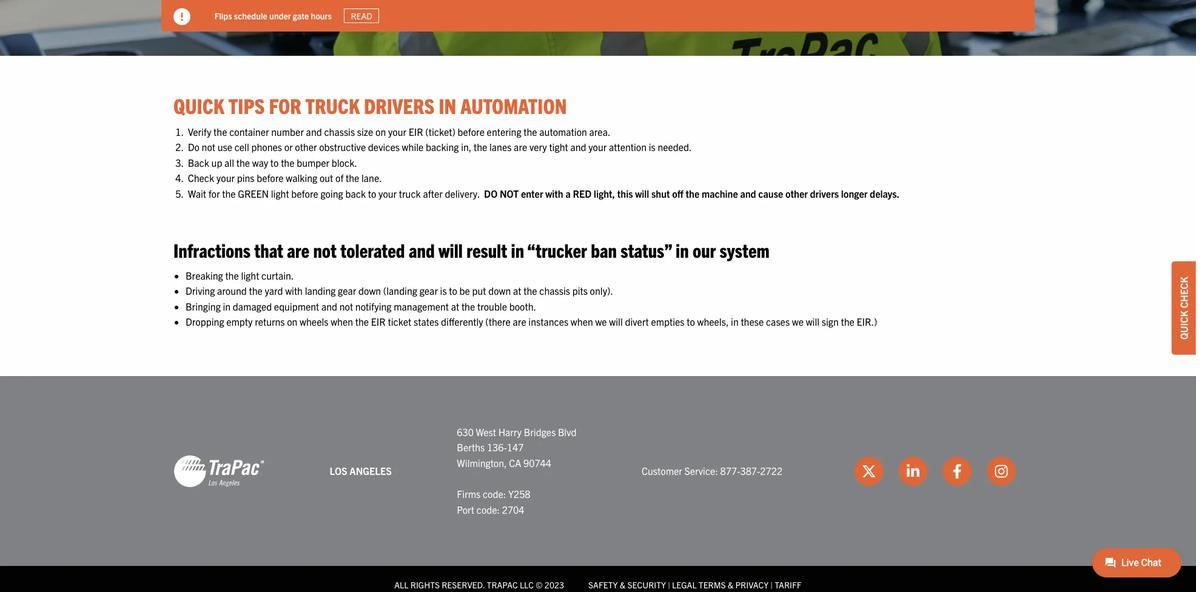 Task type: vqa. For each thing, say whether or not it's contained in the screenshot.
2. inside the 'ADDITIONALLY: * DUAL TRANSACTIONS MUST BE SAME LENGTH ** "DUAL TRANSACTION" IS FOR 1. EMPTY IN/LOAD OUT 2. LOAD IN/LOAD OUT 3. LOAD IN/EMPTY OUT *** EMPTY IN/EMPTY OUT IS NOT CONSIDERED A DUAL TRANSACTION'
no



Task type: locate. For each thing, give the bounding box(es) containing it.
down up notifying
[[359, 285, 381, 297]]

0 horizontal spatial gear
[[338, 285, 356, 297]]

will left sign
[[806, 316, 820, 328]]

0 horizontal spatial eir
[[371, 316, 386, 328]]

0 horizontal spatial quick
[[174, 92, 224, 119]]

2 vertical spatial are
[[513, 316, 526, 328]]

2 horizontal spatial not
[[340, 300, 353, 312]]

with up equipment
[[285, 285, 303, 297]]

with inside the "breaking the light curtain. driving around the yard with landing gear down (landing gear is to be put down at the chassis pits only). bringing in damaged equipment and not notifying management at the trouble booth. dropping empty returns on wheels when the eir ticket states differently (there are instances when we will divert empties to wheels, in these cases we will sign the eir.)"
[[285, 285, 303, 297]]

quick check link
[[1172, 262, 1196, 355]]

out
[[320, 172, 333, 184]]

2 horizontal spatial before
[[458, 125, 485, 137]]

2 when from the left
[[571, 316, 593, 328]]

1 vertical spatial for
[[209, 187, 220, 200]]

for right wait
[[209, 187, 220, 200]]

1 horizontal spatial light
[[271, 187, 289, 200]]

gear right landing
[[338, 285, 356, 297]]

chassis left pits
[[540, 285, 570, 297]]

will right this
[[635, 187, 649, 200]]

the left the green
[[222, 187, 236, 200]]

tariff
[[775, 580, 802, 591]]

0 vertical spatial light
[[271, 187, 289, 200]]

wilmington,
[[457, 457, 507, 469]]

1 vertical spatial is
[[440, 285, 447, 297]]

2 down from the left
[[489, 285, 511, 297]]

trouble
[[477, 300, 507, 312]]

automation
[[540, 125, 587, 137]]

for up number
[[269, 92, 301, 119]]

we down only).
[[595, 316, 607, 328]]

the up use
[[214, 125, 227, 137]]

and left cause
[[740, 187, 756, 200]]

light up around
[[241, 269, 259, 281]]

light inside verify the container number and chassis size on your eir (ticket) before entering the automation area. do not use cell phones or other obstructive devices while backing in, the lanes are very tight and your attention is needed. back up all the way to the bumper block. check your pins before walking out of the lane. wait for the green light before going back to your truck after delivery. do not enter with a red light, this will shut off the machine and cause other drivers longer delays.
[[271, 187, 289, 200]]

backing
[[426, 141, 459, 153]]

notifying
[[355, 300, 392, 312]]

the right of
[[346, 172, 359, 184]]

0 horizontal spatial check
[[188, 172, 214, 184]]

pins
[[237, 172, 255, 184]]

in down around
[[223, 300, 231, 312]]

0 horizontal spatial on
[[287, 316, 298, 328]]

booth.
[[509, 300, 536, 312]]

firms
[[457, 488, 481, 500]]

way
[[252, 156, 268, 169]]

1 horizontal spatial when
[[571, 316, 593, 328]]

eir up while
[[409, 125, 423, 137]]

1 horizontal spatial before
[[291, 187, 318, 200]]

service:
[[685, 465, 718, 477]]

gear up the "management"
[[420, 285, 438, 297]]

verify
[[188, 125, 211, 137]]

1 vertical spatial eir
[[371, 316, 386, 328]]

0 vertical spatial code:
[[483, 488, 506, 500]]

only).
[[590, 285, 613, 297]]

at up booth.
[[513, 285, 522, 297]]

on right size
[[376, 125, 386, 137]]

the right sign
[[841, 316, 855, 328]]

1 horizontal spatial is
[[649, 141, 656, 153]]

1 vertical spatial with
[[285, 285, 303, 297]]

2 we from the left
[[792, 316, 804, 328]]

not inside the "breaking the light curtain. driving around the yard with landing gear down (landing gear is to be put down at the chassis pits only). bringing in damaged equipment and not notifying management at the trouble booth. dropping empty returns on wheels when the eir ticket states differently (there are instances when we will divert empties to wheels, in these cases we will sign the eir.)"
[[340, 300, 353, 312]]

eir.)
[[857, 316, 878, 328]]

hours
[[311, 10, 332, 21]]

1 vertical spatial code:
[[477, 503, 500, 516]]

with left the a
[[546, 187, 563, 200]]

not inside verify the container number and chassis size on your eir (ticket) before entering the automation area. do not use cell phones or other obstructive devices while backing in, the lanes are very tight and your attention is needed. back up all the way to the bumper block. check your pins before walking out of the lane. wait for the green light before going back to your truck after delivery. do not enter with a red light, this will shut off the machine and cause other drivers longer delays.
[[202, 141, 215, 153]]

| left legal
[[668, 580, 670, 591]]

(there
[[486, 316, 511, 328]]

other
[[295, 141, 317, 153], [786, 187, 808, 200]]

other right cause
[[786, 187, 808, 200]]

on
[[376, 125, 386, 137], [287, 316, 298, 328]]

dropping
[[186, 316, 224, 328]]

your down all
[[217, 172, 235, 184]]

are inside the "breaking the light curtain. driving around the yard with landing gear down (landing gear is to be put down at the chassis pits only). bringing in damaged equipment and not notifying management at the trouble booth. dropping empty returns on wheels when the eir ticket states differently (there are instances when we will divert empties to wheels, in these cases we will sign the eir.)"
[[513, 316, 526, 328]]

tolerated
[[341, 238, 405, 262]]

your
[[388, 125, 406, 137], [589, 141, 607, 153], [217, 172, 235, 184], [379, 187, 397, 200]]

footer
[[0, 376, 1196, 592]]

1 | from the left
[[668, 580, 670, 591]]

not
[[500, 187, 519, 200]]

1 horizontal spatial for
[[269, 92, 301, 119]]

gear
[[338, 285, 356, 297], [420, 285, 438, 297]]

in left these
[[731, 316, 739, 328]]

1 horizontal spatial &
[[728, 580, 734, 591]]

angeles
[[350, 465, 392, 477]]

0 horizontal spatial chassis
[[324, 125, 355, 137]]

are right that
[[287, 238, 310, 262]]

do
[[188, 141, 200, 153]]

& right safety
[[620, 580, 626, 591]]

0 horizontal spatial &
[[620, 580, 626, 591]]

2 gear from the left
[[420, 285, 438, 297]]

387-
[[740, 465, 760, 477]]

quick for quick check
[[1178, 311, 1190, 340]]

1 horizontal spatial check
[[1178, 277, 1190, 308]]

check
[[188, 172, 214, 184], [1178, 277, 1190, 308]]

0 vertical spatial are
[[514, 141, 527, 153]]

0 horizontal spatial is
[[440, 285, 447, 297]]

will
[[635, 187, 649, 200], [439, 238, 463, 262], [609, 316, 623, 328], [806, 316, 820, 328]]

a
[[566, 187, 571, 200]]

shut
[[652, 187, 670, 200]]

0 vertical spatial with
[[546, 187, 563, 200]]

bridges
[[524, 426, 556, 438]]

1 horizontal spatial at
[[513, 285, 522, 297]]

at up differently
[[451, 300, 459, 312]]

on down equipment
[[287, 316, 298, 328]]

is left needed.
[[649, 141, 656, 153]]

the right all
[[236, 156, 250, 169]]

code: right port
[[477, 503, 500, 516]]

are left very
[[514, 141, 527, 153]]

1 horizontal spatial |
[[771, 580, 773, 591]]

check inside verify the container number and chassis size on your eir (ticket) before entering the automation area. do not use cell phones or other obstructive devices while backing in, the lanes are very tight and your attention is needed. back up all the way to the bumper block. check your pins before walking out of the lane. wait for the green light before going back to your truck after delivery. do not enter with a red light, this will shut off the machine and cause other drivers longer delays.
[[188, 172, 214, 184]]

green
[[238, 187, 269, 200]]

2 | from the left
[[771, 580, 773, 591]]

result
[[467, 238, 507, 262]]

1 horizontal spatial gear
[[420, 285, 438, 297]]

0 vertical spatial chassis
[[324, 125, 355, 137]]

before down walking
[[291, 187, 318, 200]]

when right wheels
[[331, 316, 353, 328]]

code:
[[483, 488, 506, 500], [477, 503, 500, 516]]

divert
[[625, 316, 649, 328]]

1 vertical spatial not
[[313, 238, 337, 262]]

0 horizontal spatial with
[[285, 285, 303, 297]]

chassis up obstructive
[[324, 125, 355, 137]]

0 horizontal spatial down
[[359, 285, 381, 297]]

your down area.
[[589, 141, 607, 153]]

1 horizontal spatial on
[[376, 125, 386, 137]]

going
[[321, 187, 343, 200]]

eir
[[409, 125, 423, 137], [371, 316, 386, 328]]

0 horizontal spatial before
[[257, 172, 284, 184]]

is left be
[[440, 285, 447, 297]]

0 vertical spatial check
[[188, 172, 214, 184]]

back
[[346, 187, 366, 200]]

not right do
[[202, 141, 215, 153]]

quick
[[174, 92, 224, 119], [1178, 311, 1190, 340]]

the up damaged at the bottom left of the page
[[249, 285, 263, 297]]

are inside verify the container number and chassis size on your eir (ticket) before entering the automation area. do not use cell phones or other obstructive devices while backing in, the lanes are very tight and your attention is needed. back up all the way to the bumper block. check your pins before walking out of the lane. wait for the green light before going back to your truck after delivery. do not enter with a red light, this will shut off the machine and cause other drivers longer delays.
[[514, 141, 527, 153]]

other up bumper
[[295, 141, 317, 153]]

light down walking
[[271, 187, 289, 200]]

0 horizontal spatial |
[[668, 580, 670, 591]]

0 horizontal spatial for
[[209, 187, 220, 200]]

not
[[202, 141, 215, 153], [313, 238, 337, 262], [340, 300, 353, 312]]

1 we from the left
[[595, 316, 607, 328]]

(landing
[[383, 285, 417, 297]]

light
[[271, 187, 289, 200], [241, 269, 259, 281]]

1 horizontal spatial not
[[313, 238, 337, 262]]

breaking the light curtain. driving around the yard with landing gear down (landing gear is to be put down at the chassis pits only). bringing in damaged equipment and not notifying management at the trouble booth. dropping empty returns on wheels when the eir ticket states differently (there are instances when we will divert empties to wheels, in these cases we will sign the eir.)
[[186, 269, 878, 328]]

1 horizontal spatial quick
[[1178, 311, 1190, 340]]

put
[[472, 285, 486, 297]]

we
[[595, 316, 607, 328], [792, 316, 804, 328]]

eir down notifying
[[371, 316, 386, 328]]

1 vertical spatial quick
[[1178, 311, 1190, 340]]

1 horizontal spatial with
[[546, 187, 563, 200]]

status"
[[621, 238, 672, 262]]

0 horizontal spatial we
[[595, 316, 607, 328]]

are down booth.
[[513, 316, 526, 328]]

code: up '2704'
[[483, 488, 506, 500]]

0 vertical spatial for
[[269, 92, 301, 119]]

0 vertical spatial eir
[[409, 125, 423, 137]]

quick tips for truck drivers in automation main content
[[161, 92, 1035, 340]]

0 vertical spatial other
[[295, 141, 317, 153]]

down up trouble
[[489, 285, 511, 297]]

when down pits
[[571, 316, 593, 328]]

1 vertical spatial other
[[786, 187, 808, 200]]

flips
[[215, 10, 232, 21]]

90744
[[524, 457, 551, 469]]

blvd
[[558, 426, 577, 438]]

infractions that are not tolerated and will result in "trucker ban status" in our system
[[174, 238, 770, 262]]

when
[[331, 316, 353, 328], [571, 316, 593, 328]]

1 vertical spatial at
[[451, 300, 459, 312]]

2 vertical spatial not
[[340, 300, 353, 312]]

to right way
[[270, 156, 279, 169]]

trapac
[[487, 580, 518, 591]]

not left notifying
[[340, 300, 353, 312]]

and up (landing
[[409, 238, 435, 262]]

and down landing
[[322, 300, 337, 312]]

lane.
[[362, 172, 382, 184]]

in, the
[[461, 141, 487, 153]]

down
[[359, 285, 381, 297], [489, 285, 511, 297]]

& right terms
[[728, 580, 734, 591]]

0 vertical spatial quick
[[174, 92, 224, 119]]

light,
[[594, 187, 615, 200]]

|
[[668, 580, 670, 591], [771, 580, 773, 591]]

the down be
[[462, 300, 475, 312]]

the down notifying
[[355, 316, 369, 328]]

0 vertical spatial on
[[376, 125, 386, 137]]

| left tariff link
[[771, 580, 773, 591]]

the up around
[[225, 269, 239, 281]]

do
[[484, 187, 498, 200]]

1 when from the left
[[331, 316, 353, 328]]

1 vertical spatial light
[[241, 269, 259, 281]]

0 horizontal spatial not
[[202, 141, 215, 153]]

1 & from the left
[[620, 580, 626, 591]]

1 horizontal spatial eir
[[409, 125, 423, 137]]

are
[[514, 141, 527, 153], [287, 238, 310, 262], [513, 316, 526, 328]]

for
[[269, 92, 301, 119], [209, 187, 220, 200]]

0 horizontal spatial when
[[331, 316, 353, 328]]

1 horizontal spatial we
[[792, 316, 804, 328]]

0 vertical spatial not
[[202, 141, 215, 153]]

devices
[[368, 141, 400, 153]]

light inside the "breaking the light curtain. driving around the yard with landing gear down (landing gear is to be put down at the chassis pits only). bringing in damaged equipment and not notifying management at the trouble booth. dropping empty returns on wheels when the eir ticket states differently (there are instances when we will divert empties to wheels, in these cases we will sign the eir.)"
[[241, 269, 259, 281]]

1 vertical spatial chassis
[[540, 285, 570, 297]]

ticket
[[388, 316, 412, 328]]

1 vertical spatial on
[[287, 316, 298, 328]]

eir inside verify the container number and chassis size on your eir (ticket) before entering the automation area. do not use cell phones or other obstructive devices while backing in, the lanes are very tight and your attention is needed. back up all the way to the bumper block. check your pins before walking out of the lane. wait for the green light before going back to your truck after delivery. do not enter with a red light, this will shut off the machine and cause other drivers longer delays.
[[409, 125, 423, 137]]

number
[[271, 125, 304, 137]]

read link
[[344, 8, 380, 23]]

not up landing
[[313, 238, 337, 262]]

legal
[[672, 580, 697, 591]]

and right number
[[306, 125, 322, 137]]

automation
[[461, 92, 567, 119]]

1 horizontal spatial down
[[489, 285, 511, 297]]

0 horizontal spatial light
[[241, 269, 259, 281]]

before down way
[[257, 172, 284, 184]]

before up in, the
[[458, 125, 485, 137]]

1 horizontal spatial chassis
[[540, 285, 570, 297]]

at
[[513, 285, 522, 297], [451, 300, 459, 312]]

in
[[439, 92, 457, 119], [511, 238, 524, 262], [676, 238, 689, 262], [223, 300, 231, 312], [731, 316, 739, 328]]

will left divert
[[609, 316, 623, 328]]

quick inside "main content"
[[174, 92, 224, 119]]

0 vertical spatial is
[[649, 141, 656, 153]]

we right cases
[[792, 316, 804, 328]]



Task type: describe. For each thing, give the bounding box(es) containing it.
after
[[423, 187, 443, 200]]

be
[[460, 285, 470, 297]]

and right tight
[[571, 141, 586, 153]]

container
[[229, 125, 269, 137]]

phones
[[251, 141, 282, 153]]

cause
[[759, 187, 783, 200]]

in right result
[[511, 238, 524, 262]]

1 gear from the left
[[338, 285, 356, 297]]

and inside the "breaking the light curtain. driving around the yard with landing gear down (landing gear is to be put down at the chassis pits only). bringing in damaged equipment and not notifying management at the trouble booth. dropping empty returns on wheels when the eir ticket states differently (there are instances when we will divert empties to wheels, in these cases we will sign the eir.)"
[[322, 300, 337, 312]]

bumper
[[297, 156, 330, 169]]

cell
[[235, 141, 249, 153]]

tariff link
[[775, 580, 802, 591]]

truck
[[399, 187, 421, 200]]

around
[[217, 285, 247, 297]]

footer containing 630 west harry bridges blvd
[[0, 376, 1196, 592]]

delivery.
[[445, 187, 480, 200]]

customer service: 877-387-2722
[[642, 465, 783, 477]]

©
[[536, 580, 543, 591]]

on inside the "breaking the light curtain. driving around the yard with landing gear down (landing gear is to be put down at the chassis pits only). bringing in damaged equipment and not notifying management at the trouble booth. dropping empty returns on wheels when the eir ticket states differently (there are instances when we will divert empties to wheels, in these cases we will sign the eir.)"
[[287, 316, 298, 328]]

will inside verify the container number and chassis size on your eir (ticket) before entering the automation area. do not use cell phones or other obstructive devices while backing in, the lanes are very tight and your attention is needed. back up all the way to the bumper block. check your pins before walking out of the lane. wait for the green light before going back to your truck after delivery. do not enter with a red light, this will shut off the machine and cause other drivers longer delays.
[[635, 187, 649, 200]]

los
[[330, 465, 347, 477]]

0 horizontal spatial at
[[451, 300, 459, 312]]

the down or
[[281, 156, 295, 169]]

wheels
[[300, 316, 329, 328]]

verify the container number and chassis size on your eir (ticket) before entering the automation area. do not use cell phones or other obstructive devices while backing in, the lanes are very tight and your attention is needed. back up all the way to the bumper block. check your pins before walking out of the lane. wait for the green light before going back to your truck after delivery. do not enter with a red light, this will shut off the machine and cause other drivers longer delays.
[[186, 125, 900, 200]]

walking
[[286, 172, 317, 184]]

or
[[284, 141, 293, 153]]

your up the devices
[[388, 125, 406, 137]]

your left truck
[[379, 187, 397, 200]]

delays.
[[870, 187, 900, 200]]

equipment
[[274, 300, 319, 312]]

2023
[[545, 580, 564, 591]]

eir inside the "breaking the light curtain. driving around the yard with landing gear down (landing gear is to be put down at the chassis pits only). bringing in damaged equipment and not notifying management at the trouble booth. dropping empty returns on wheels when the eir ticket states differently (there are instances when we will divert empties to wheels, in these cases we will sign the eir.)"
[[371, 316, 386, 328]]

machine
[[702, 187, 738, 200]]

harry
[[499, 426, 522, 438]]

privacy
[[736, 580, 769, 591]]

landing
[[305, 285, 336, 297]]

630 west harry bridges blvd berths 136-147 wilmington, ca 90744
[[457, 426, 577, 469]]

to left wheels,
[[687, 316, 695, 328]]

schedule
[[234, 10, 268, 21]]

customer
[[642, 465, 682, 477]]

gate
[[293, 10, 309, 21]]

los angeles image
[[174, 454, 265, 488]]

lanes
[[490, 141, 512, 153]]

is inside the "breaking the light curtain. driving around the yard with landing gear down (landing gear is to be put down at the chassis pits only). bringing in damaged equipment and not notifying management at the trouble booth. dropping empty returns on wheels when the eir ticket states differently (there are instances when we will divert empties to wheels, in these cases we will sign the eir.)"
[[440, 285, 447, 297]]

up
[[211, 156, 222, 169]]

cases
[[766, 316, 790, 328]]

for inside verify the container number and chassis size on your eir (ticket) before entering the automation area. do not use cell phones or other obstructive devices while backing in, the lanes are very tight and your attention is needed. back up all the way to the bumper block. check your pins before walking out of the lane. wait for the green light before going back to your truck after delivery. do not enter with a red light, this will shut off the machine and cause other drivers longer delays.
[[209, 187, 220, 200]]

quick for quick tips for truck drivers in automation
[[174, 92, 224, 119]]

877-
[[721, 465, 740, 477]]

firms code:  y258 port code:  2704
[[457, 488, 531, 516]]

in up (ticket)
[[439, 92, 457, 119]]

block.
[[332, 156, 357, 169]]

safety & security link
[[589, 580, 666, 591]]

0 horizontal spatial other
[[295, 141, 317, 153]]

to down lane.
[[368, 187, 376, 200]]

obstructive
[[319, 141, 366, 153]]

on inside verify the container number and chassis size on your eir (ticket) before entering the automation area. do not use cell phones or other obstructive devices while backing in, the lanes are very tight and your attention is needed. back up all the way to the bumper block. check your pins before walking out of the lane. wait for the green light before going back to your truck after delivery. do not enter with a red light, this will shut off the machine and cause other drivers longer delays.
[[376, 125, 386, 137]]

tips
[[229, 92, 265, 119]]

quick tips for truck drivers in automation
[[174, 92, 567, 119]]

yard
[[265, 285, 283, 297]]

states
[[414, 316, 439, 328]]

driving
[[186, 285, 215, 297]]

damaged
[[233, 300, 272, 312]]

0 vertical spatial at
[[513, 285, 522, 297]]

west
[[476, 426, 496, 438]]

size
[[357, 125, 373, 137]]

chassis inside verify the container number and chassis size on your eir (ticket) before entering the automation area. do not use cell phones or other obstructive devices while backing in, the lanes are very tight and your attention is needed. back up all the way to the bumper block. check your pins before walking out of the lane. wait for the green light before going back to your truck after delivery. do not enter with a red light, this will shut off the machine and cause other drivers longer delays.
[[324, 125, 355, 137]]

rights
[[411, 580, 440, 591]]

1 vertical spatial check
[[1178, 277, 1190, 308]]

y258
[[508, 488, 531, 500]]

tight
[[549, 141, 568, 153]]

empty
[[226, 316, 253, 328]]

drivers
[[364, 92, 435, 119]]

1 down from the left
[[359, 285, 381, 297]]

1 vertical spatial before
[[257, 172, 284, 184]]

0 vertical spatial before
[[458, 125, 485, 137]]

area.
[[589, 125, 611, 137]]

berths
[[457, 441, 485, 454]]

147
[[507, 441, 524, 454]]

ban
[[591, 238, 617, 262]]

system
[[720, 238, 770, 262]]

under
[[270, 10, 291, 21]]

the right off
[[686, 187, 700, 200]]

chassis inside the "breaking the light curtain. driving around the yard with landing gear down (landing gear is to be put down at the chassis pits only). bringing in damaged equipment and not notifying management at the trouble booth. dropping empty returns on wheels when the eir ticket states differently (there are instances when we will divert empties to wheels, in these cases we will sign the eir.)"
[[540, 285, 570, 297]]

to left be
[[449, 285, 457, 297]]

2 vertical spatial before
[[291, 187, 318, 200]]

630
[[457, 426, 474, 438]]

ca
[[509, 457, 521, 469]]

needed.
[[658, 141, 692, 153]]

while
[[402, 141, 424, 153]]

1 vertical spatial are
[[287, 238, 310, 262]]

with inside verify the container number and chassis size on your eir (ticket) before entering the automation area. do not use cell phones or other obstructive devices while backing in, the lanes are very tight and your attention is needed. back up all the way to the bumper block. check your pins before walking out of the lane. wait for the green light before going back to your truck after delivery. do not enter with a red light, this will shut off the machine and cause other drivers longer delays.
[[546, 187, 563, 200]]

legal terms & privacy link
[[672, 580, 769, 591]]

the up very
[[524, 125, 537, 137]]

is inside verify the container number and chassis size on your eir (ticket) before entering the automation area. do not use cell phones or other obstructive devices while backing in, the lanes are very tight and your attention is needed. back up all the way to the bumper block. check your pins before walking out of the lane. wait for the green light before going back to your truck after delivery. do not enter with a red light, this will shut off the machine and cause other drivers longer delays.
[[649, 141, 656, 153]]

sign
[[822, 316, 839, 328]]

1 horizontal spatial other
[[786, 187, 808, 200]]

the up booth.
[[524, 285, 537, 297]]

all
[[225, 156, 234, 169]]

will left result
[[439, 238, 463, 262]]

solid image
[[174, 8, 191, 25]]

wait
[[188, 187, 206, 200]]

use
[[218, 141, 232, 153]]

security
[[628, 580, 666, 591]]

differently
[[441, 316, 483, 328]]

los angeles
[[330, 465, 392, 477]]

instances
[[529, 316, 569, 328]]

2 & from the left
[[728, 580, 734, 591]]

in left our
[[676, 238, 689, 262]]

llc
[[520, 580, 534, 591]]

quick check
[[1178, 277, 1190, 340]]



